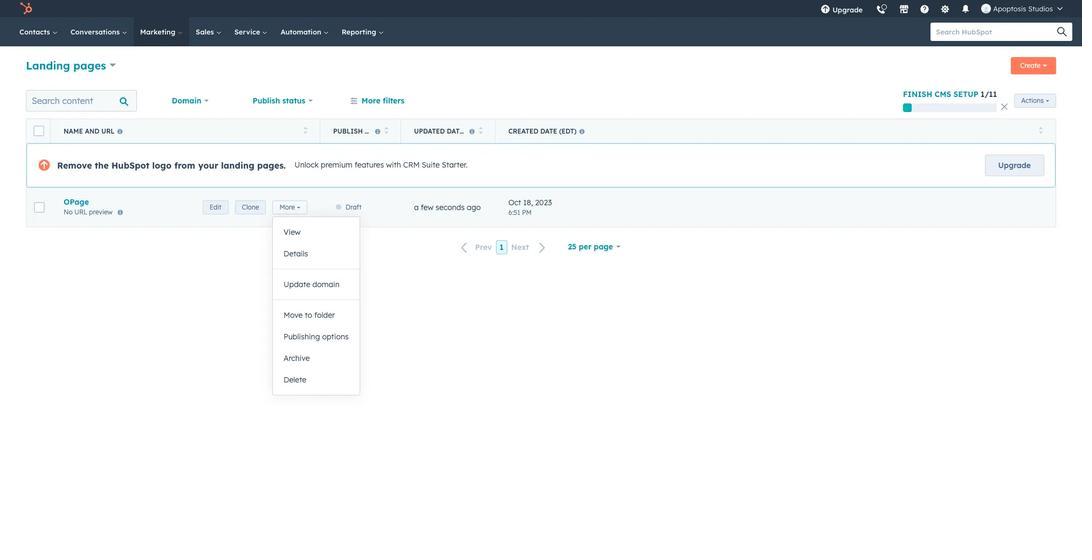 Task type: locate. For each thing, give the bounding box(es) containing it.
press to sort. element for name and url
[[303, 126, 307, 136]]

more
[[362, 96, 381, 106], [280, 203, 295, 211]]

0 horizontal spatial 1
[[500, 243, 504, 253]]

0 vertical spatial publish status
[[253, 96, 305, 106]]

press to sort. element left created
[[479, 126, 483, 136]]

press to sort. element inside name and url button
[[303, 126, 307, 136]]

0 vertical spatial publish
[[253, 96, 280, 106]]

view button
[[273, 222, 360, 243]]

1 horizontal spatial press to sort. image
[[1039, 126, 1043, 134]]

url down "opage"
[[74, 208, 87, 216]]

press to sort. element up unlock
[[303, 126, 307, 136]]

upgrade link
[[985, 155, 1045, 176]]

created
[[509, 127, 539, 135]]

settings image
[[941, 5, 951, 15]]

more inside popup button
[[280, 203, 295, 211]]

opage was created on oct 18, 2023 at 6:51 pm element
[[509, 198, 1043, 218]]

remove
[[57, 160, 92, 171]]

1 horizontal spatial publish
[[333, 127, 363, 135]]

reporting link
[[335, 17, 390, 46]]

publish for publish status popup button
[[253, 96, 280, 106]]

1 right prev at left top
[[500, 243, 504, 253]]

25 per page button
[[561, 236, 628, 258]]

status
[[283, 96, 305, 106], [365, 127, 390, 135]]

1 date from the left
[[447, 127, 464, 135]]

press to sort. image inside name and url button
[[303, 126, 307, 134]]

help image
[[920, 5, 930, 15]]

press to sort. element inside publish status button
[[384, 126, 388, 136]]

1 vertical spatial publish status
[[333, 127, 390, 135]]

url inside button
[[101, 127, 115, 135]]

1 horizontal spatial more
[[362, 96, 381, 106]]

0 horizontal spatial press to sort. image
[[384, 126, 388, 134]]

opage
[[64, 197, 89, 207]]

2 press to sort. image from the left
[[479, 126, 483, 134]]

upgrade image
[[821, 5, 831, 15]]

(edt) inside created date (edt) button
[[559, 127, 577, 135]]

update domain
[[284, 280, 340, 290]]

1 vertical spatial 1
[[500, 243, 504, 253]]

1 vertical spatial more
[[280, 203, 295, 211]]

2 (edt) from the left
[[559, 127, 577, 135]]

1 vertical spatial publish
[[333, 127, 363, 135]]

delete button
[[273, 370, 360, 391]]

date inside button
[[447, 127, 464, 135]]

1 horizontal spatial url
[[101, 127, 115, 135]]

landing pages banner
[[26, 54, 1057, 79]]

edit button
[[203, 201, 229, 215]]

no url preview
[[64, 208, 113, 216]]

pagination navigation
[[455, 241, 553, 255]]

1 press to sort. element from the left
[[303, 126, 307, 136]]

25
[[568, 242, 577, 252]]

press to sort. image down "more filters"
[[384, 126, 388, 134]]

press to sort. element inside updated date (edt) button
[[479, 126, 483, 136]]

2 press to sort. image from the left
[[1039, 126, 1043, 134]]

remove the hubspot logo from your landing pages.
[[57, 160, 286, 171]]

oct
[[509, 198, 521, 207]]

status inside button
[[365, 127, 390, 135]]

marketplaces button
[[893, 0, 916, 17]]

press to sort. element
[[303, 126, 307, 136], [384, 126, 388, 136], [479, 126, 483, 136], [1039, 126, 1043, 136]]

a few seconds ago
[[414, 203, 481, 213]]

publishing options button
[[273, 326, 360, 348]]

press to sort. image
[[303, 126, 307, 134], [1039, 126, 1043, 134]]

(edt) up starter.
[[466, 127, 483, 135]]

prev
[[475, 243, 492, 253]]

press to sort. image left created
[[479, 126, 483, 134]]

ago
[[467, 203, 481, 213]]

1 vertical spatial status
[[365, 127, 390, 135]]

more inside button
[[362, 96, 381, 106]]

finish
[[904, 90, 933, 99]]

press to sort. image inside created date (edt) button
[[1039, 126, 1043, 134]]

1 horizontal spatial press to sort. image
[[479, 126, 483, 134]]

1 vertical spatial upgrade
[[999, 161, 1031, 170]]

1 horizontal spatial upgrade
[[999, 161, 1031, 170]]

0 horizontal spatial (edt)
[[466, 127, 483, 135]]

few
[[421, 203, 434, 213]]

press to sort. image
[[384, 126, 388, 134], [479, 126, 483, 134]]

updated
[[414, 127, 445, 135]]

oct 18, 2023 6:51 pm
[[509, 198, 552, 217]]

press to sort. element for updated date (edt)
[[479, 126, 483, 136]]

1
[[981, 90, 985, 99], [500, 243, 504, 253]]

your
[[198, 160, 218, 171]]

1 button
[[496, 241, 508, 255]]

create
[[1021, 61, 1041, 70]]

date right updated
[[447, 127, 464, 135]]

press to sort. image up unlock
[[303, 126, 307, 134]]

1 press to sort. image from the left
[[303, 126, 307, 134]]

press to sort. image inside publish status button
[[384, 126, 388, 134]]

press to sort. image inside updated date (edt) button
[[479, 126, 483, 134]]

pages
[[73, 59, 106, 72]]

opage link
[[64, 197, 196, 207]]

publishing
[[284, 332, 320, 342]]

1 horizontal spatial status
[[365, 127, 390, 135]]

(edt) right created
[[559, 127, 577, 135]]

date right created
[[541, 127, 558, 135]]

hubspot link
[[13, 2, 40, 15]]

sales
[[196, 28, 216, 36]]

0 horizontal spatial more
[[280, 203, 295, 211]]

press to sort. element down "more filters"
[[384, 126, 388, 136]]

1 press to sort. image from the left
[[384, 126, 388, 134]]

publish status inside button
[[333, 127, 390, 135]]

to
[[305, 311, 312, 320]]

status for publish status popup button
[[283, 96, 305, 106]]

more button
[[273, 201, 307, 215]]

3 press to sort. element from the left
[[479, 126, 483, 136]]

cms
[[935, 90, 952, 99]]

marketing link
[[134, 17, 189, 46]]

1 horizontal spatial publish status
[[333, 127, 390, 135]]

pages.
[[257, 160, 286, 171]]

finish cms setup 1 / 11
[[904, 90, 998, 99]]

(edt) inside updated date (edt) button
[[466, 127, 483, 135]]

0 horizontal spatial status
[[283, 96, 305, 106]]

1 left '11'
[[981, 90, 985, 99]]

1 horizontal spatial (edt)
[[559, 127, 577, 135]]

pm
[[522, 208, 532, 217]]

next button
[[508, 241, 553, 255]]

(edt)
[[466, 127, 483, 135], [559, 127, 577, 135]]

4 press to sort. element from the left
[[1039, 126, 1043, 136]]

more up view in the top left of the page
[[280, 203, 295, 211]]

apoptosis studios
[[994, 4, 1054, 13]]

publish status button
[[246, 90, 320, 112]]

1 vertical spatial url
[[74, 208, 87, 216]]

0 horizontal spatial publish
[[253, 96, 280, 106]]

0 horizontal spatial press to sort. image
[[303, 126, 307, 134]]

draft
[[346, 203, 362, 211]]

0 horizontal spatial date
[[447, 127, 464, 135]]

page
[[594, 242, 613, 252]]

press to sort. image down actions popup button
[[1039, 126, 1043, 134]]

publish status inside popup button
[[253, 96, 305, 106]]

menu containing apoptosis studios
[[815, 0, 1070, 21]]

clone button
[[235, 201, 266, 215]]

the
[[95, 160, 109, 171]]

2 date from the left
[[541, 127, 558, 135]]

0 vertical spatial more
[[362, 96, 381, 106]]

press to sort. element down actions popup button
[[1039, 126, 1043, 136]]

press to sort. image for created date (edt)
[[1039, 126, 1043, 134]]

more left filters
[[362, 96, 381, 106]]

upgrade
[[833, 5, 863, 14], [999, 161, 1031, 170]]

notifications image
[[961, 5, 971, 15]]

2 press to sort. element from the left
[[384, 126, 388, 136]]

1 (edt) from the left
[[466, 127, 483, 135]]

unlock
[[295, 160, 319, 170]]

menu
[[815, 0, 1070, 21]]

no
[[64, 208, 73, 216]]

hubspot
[[111, 160, 150, 171]]

clone
[[242, 203, 259, 211]]

publish inside button
[[333, 127, 363, 135]]

update domain button
[[273, 274, 360, 296]]

1 horizontal spatial 1
[[981, 90, 985, 99]]

notifications button
[[957, 0, 975, 17]]

1 horizontal spatial date
[[541, 127, 558, 135]]

publish
[[253, 96, 280, 106], [333, 127, 363, 135]]

0 horizontal spatial upgrade
[[833, 5, 863, 14]]

options
[[322, 332, 349, 342]]

0 vertical spatial status
[[283, 96, 305, 106]]

next
[[511, 243, 529, 253]]

status inside popup button
[[283, 96, 305, 106]]

press to sort. image for name and url
[[303, 126, 307, 134]]

publish inside popup button
[[253, 96, 280, 106]]

date inside button
[[541, 127, 558, 135]]

suite
[[422, 160, 440, 170]]

starter.
[[442, 160, 468, 170]]

press to sort. element inside created date (edt) button
[[1039, 126, 1043, 136]]

tara schultz image
[[982, 4, 992, 13]]

logo
[[152, 160, 172, 171]]

0 vertical spatial upgrade
[[833, 5, 863, 14]]

0 horizontal spatial publish status
[[253, 96, 305, 106]]

service link
[[228, 17, 274, 46]]

publish status for publish status popup button
[[253, 96, 305, 106]]

studios
[[1029, 4, 1054, 13]]

domain
[[172, 96, 201, 106]]

more filters button
[[343, 90, 412, 112]]

landing pages
[[26, 59, 106, 72]]

press to sort. element for created date (edt)
[[1039, 126, 1043, 136]]

url right and
[[101, 127, 115, 135]]

0 vertical spatial url
[[101, 127, 115, 135]]



Task type: describe. For each thing, give the bounding box(es) containing it.
publishing options
[[284, 332, 349, 342]]

publish for publish status button
[[333, 127, 363, 135]]

apoptosis
[[994, 4, 1027, 13]]

name
[[64, 127, 83, 135]]

publish status button
[[320, 119, 401, 143]]

press to sort. image for publish status
[[384, 126, 388, 134]]

date for created
[[541, 127, 558, 135]]

preview
[[89, 208, 113, 216]]

close image
[[1002, 104, 1008, 110]]

2023
[[535, 198, 552, 207]]

press to sort. element for publish status
[[384, 126, 388, 136]]

1 inside button
[[500, 243, 504, 253]]

more for more filters
[[362, 96, 381, 106]]

details
[[284, 249, 308, 259]]

created date (edt) button
[[496, 119, 1056, 143]]

create button
[[1012, 57, 1057, 74]]

conversations link
[[64, 17, 134, 46]]

press to sort. image for updated date (edt)
[[479, 126, 483, 134]]

calling icon image
[[877, 5, 886, 15]]

calling icon button
[[872, 1, 891, 17]]

marketplaces image
[[900, 5, 910, 15]]

25 per page
[[568, 242, 613, 252]]

18,
[[523, 198, 533, 207]]

help button
[[916, 0, 934, 17]]

crm
[[403, 160, 420, 170]]

unlock premium features with crm suite starter.
[[295, 160, 468, 170]]

0 horizontal spatial url
[[74, 208, 87, 216]]

and
[[85, 127, 99, 135]]

contacts link
[[13, 17, 64, 46]]

6:51
[[509, 208, 521, 217]]

updated date (edt)
[[414, 127, 483, 135]]

edit
[[210, 203, 222, 211]]

finish cms setup button
[[904, 90, 979, 99]]

status for publish status button
[[365, 127, 390, 135]]

setup
[[954, 90, 979, 99]]

service
[[234, 28, 262, 36]]

sales link
[[189, 17, 228, 46]]

landing
[[221, 160, 255, 171]]

archive
[[284, 354, 310, 364]]

created date (edt)
[[509, 127, 577, 135]]

11
[[989, 90, 998, 99]]

Search HubSpot search field
[[931, 23, 1063, 41]]

move to folder button
[[273, 305, 360, 326]]

from
[[174, 160, 195, 171]]

actions button
[[1015, 94, 1057, 108]]

publish status for publish status button
[[333, 127, 390, 135]]

update
[[284, 280, 310, 290]]

settings link
[[934, 0, 957, 17]]

date for updated
[[447, 127, 464, 135]]

landing pages button
[[26, 57, 116, 73]]

more filters
[[362, 96, 405, 106]]

domain
[[313, 280, 340, 290]]

name and url
[[64, 127, 115, 135]]

finish cms setup progress bar
[[904, 104, 912, 112]]

search button
[[1052, 23, 1073, 41]]

marketing
[[140, 28, 178, 36]]

per
[[579, 242, 592, 252]]

search image
[[1058, 27, 1068, 37]]

hubspot image
[[19, 2, 32, 15]]

move to folder
[[284, 311, 335, 320]]

reporting
[[342, 28, 378, 36]]

filters
[[383, 96, 405, 106]]

actions
[[1022, 97, 1044, 105]]

seconds
[[436, 203, 465, 213]]

details button
[[273, 243, 360, 265]]

premium
[[321, 160, 353, 170]]

features
[[355, 160, 384, 170]]

domain button
[[165, 90, 216, 112]]

more for more
[[280, 203, 295, 211]]

view
[[284, 228, 301, 237]]

0 vertical spatial 1
[[981, 90, 985, 99]]

conversations
[[71, 28, 122, 36]]

apoptosis studios button
[[975, 0, 1070, 17]]

with
[[386, 160, 401, 170]]

Search content search field
[[26, 90, 137, 112]]

(edt) for created date (edt)
[[559, 127, 577, 135]]

contacts
[[19, 28, 52, 36]]

move
[[284, 311, 303, 320]]

a
[[414, 203, 419, 213]]

(edt) for updated date (edt)
[[466, 127, 483, 135]]



Task type: vqa. For each thing, say whether or not it's contained in the screenshot.
'NO' within the NO OWNER "popup button"
no



